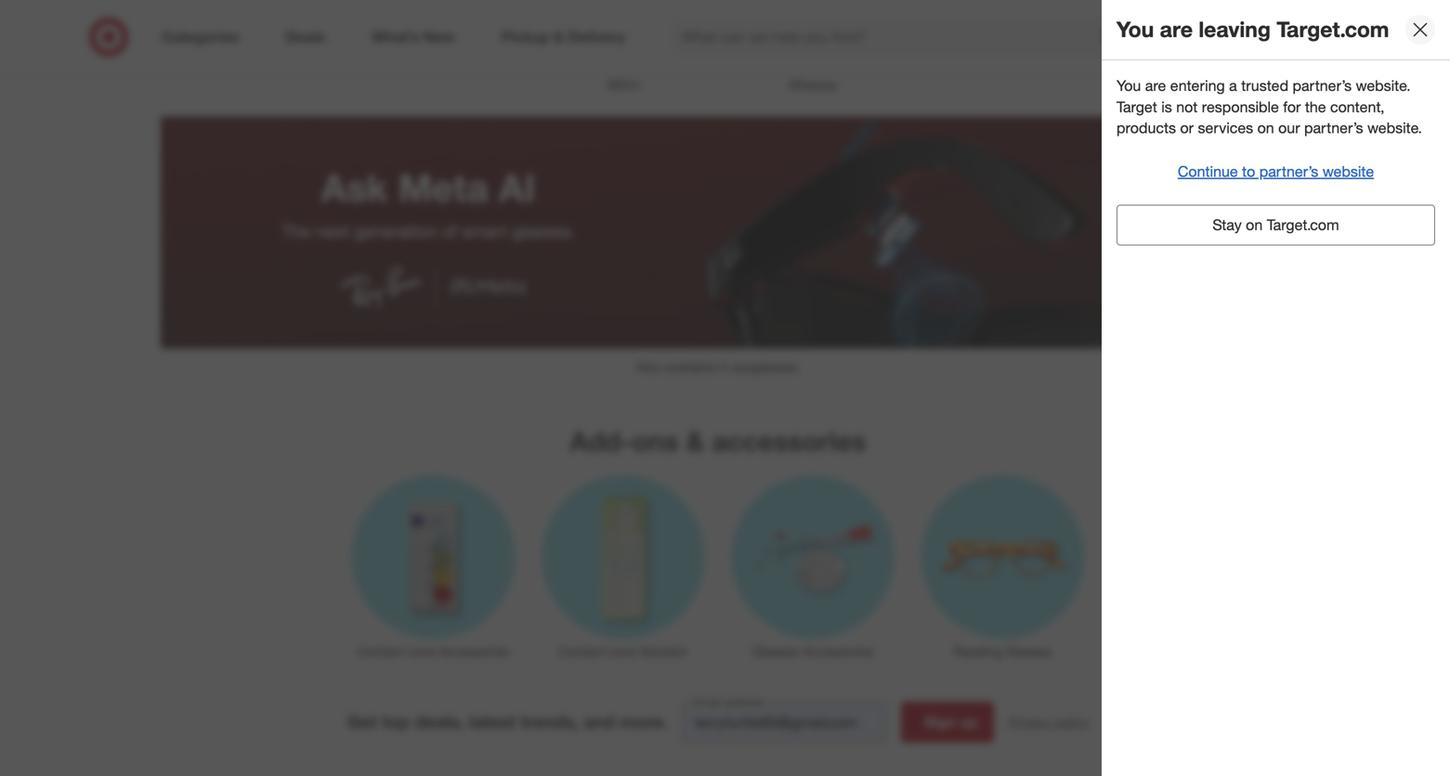 Task type: locate. For each thing, give the bounding box(es) containing it.
are left leaving
[[1160, 16, 1193, 42]]

also available in eyeglasses.
[[636, 359, 800, 375]]

website. down content,
[[1368, 119, 1423, 137]]

1 glasses from the left
[[753, 644, 799, 660]]

1 vertical spatial on
[[1246, 216, 1263, 234]]

lens left solution
[[609, 644, 637, 660]]

or
[[1181, 119, 1194, 137]]

add-
[[570, 425, 632, 458]]

contact lens solution link
[[528, 472, 718, 662]]

accessories
[[439, 644, 510, 660], [803, 644, 874, 660]]

1 vertical spatial target.com
[[1267, 216, 1340, 234]]

are up is
[[1146, 77, 1167, 95]]

of
[[442, 221, 457, 242]]

contact up top
[[357, 644, 404, 660]]

2 you from the top
[[1117, 77, 1142, 95]]

search button
[[1121, 17, 1165, 61]]

2 accessories from the left
[[803, 644, 874, 660]]

website.
[[1356, 77, 1411, 95], [1368, 119, 1423, 137]]

1 you from the top
[[1117, 16, 1155, 42]]

ask
[[321, 165, 388, 210]]

lens up deals,
[[407, 644, 435, 660]]

contact lens accessories
[[357, 644, 510, 660]]

is
[[1162, 98, 1173, 116]]

you for you are leaving target.com
[[1117, 16, 1155, 42]]

1 horizontal spatial accessories
[[803, 644, 874, 660]]

not
[[1177, 98, 1198, 116]]

partner's right to
[[1260, 163, 1319, 181]]

1 horizontal spatial lens
[[609, 644, 637, 660]]

lens
[[407, 644, 435, 660], [609, 644, 637, 660]]

0 vertical spatial are
[[1160, 16, 1193, 42]]

privacy policy link
[[1009, 714, 1089, 732]]

glasses
[[753, 644, 799, 660], [1006, 644, 1052, 660]]

on
[[1258, 119, 1275, 137], [1246, 216, 1263, 234]]

None text field
[[683, 703, 886, 743]]

you for you are entering a trusted partner's website. target is not responsible for the content, products or services on our partner's website.
[[1117, 77, 1142, 95]]

on left our
[[1258, 119, 1275, 137]]

are inside 'you are entering a trusted partner's website. target is not responsible for the content, products or services on our partner's website.'
[[1146, 77, 1167, 95]]

ai
[[499, 165, 536, 210]]

reading glasses link
[[908, 472, 1098, 662]]

you
[[1117, 16, 1155, 42], [1117, 77, 1142, 95]]

on right the stay
[[1246, 216, 1263, 234]]

partner's
[[1293, 77, 1352, 95], [1305, 119, 1364, 137], [1260, 163, 1319, 181]]

add-ons & accessories
[[570, 425, 867, 458]]

stay
[[1213, 216, 1242, 234]]

2 contact from the left
[[559, 644, 605, 660]]

target.com
[[1277, 16, 1390, 42], [1267, 216, 1340, 234]]

the next generation of smart glasses.
[[282, 221, 575, 242]]

meta
[[398, 165, 489, 210]]

you inside 'you are entering a trusted partner's website. target is not responsible for the content, products or services on our partner's website.'
[[1117, 77, 1142, 95]]

1 horizontal spatial contact
[[559, 644, 605, 660]]

0 vertical spatial you
[[1117, 16, 1155, 42]]

privacy
[[1009, 715, 1051, 731]]

glasses accessories link
[[718, 472, 908, 662]]

leaving
[[1199, 16, 1271, 42]]

target.com up the
[[1277, 16, 1390, 42]]

website
[[1323, 163, 1375, 181]]

contact lens solution
[[559, 644, 688, 660]]

solution
[[640, 644, 688, 660]]

afterpay link
[[718, 0, 908, 94]]

contact for contact lens accessories
[[357, 644, 404, 660]]

affirm
[[606, 77, 641, 93]]

1 lens from the left
[[407, 644, 435, 660]]

0 horizontal spatial lens
[[407, 644, 435, 660]]

0 horizontal spatial contact
[[357, 644, 404, 660]]

to
[[1243, 163, 1256, 181]]

0 horizontal spatial accessories
[[439, 644, 510, 660]]

responsible
[[1202, 98, 1280, 116]]

2 lens from the left
[[609, 644, 637, 660]]

2 glasses from the left
[[1006, 644, 1052, 660]]

1 vertical spatial are
[[1146, 77, 1167, 95]]

privacy policy
[[1009, 715, 1089, 731]]

website. up content,
[[1356, 77, 1411, 95]]

0 vertical spatial target.com
[[1277, 16, 1390, 42]]

target.com down continue to partner's website link at top right
[[1267, 216, 1340, 234]]

1 horizontal spatial glasses
[[1006, 644, 1052, 660]]

partner's up the
[[1293, 77, 1352, 95]]

0 horizontal spatial glasses
[[753, 644, 799, 660]]

are
[[1160, 16, 1193, 42], [1146, 77, 1167, 95]]

generation
[[354, 221, 437, 242]]

0 vertical spatial on
[[1258, 119, 1275, 137]]

on inside 'you are entering a trusted partner's website. target is not responsible for the content, products or services on our partner's website.'
[[1258, 119, 1275, 137]]

contact up and
[[559, 644, 605, 660]]

you are leaving target.com dialog
[[1102, 0, 1451, 777]]

latest
[[469, 712, 516, 733]]

1 contact from the left
[[357, 644, 404, 660]]

contact
[[357, 644, 404, 660], [559, 644, 605, 660]]

1 vertical spatial you
[[1117, 77, 1142, 95]]

get
[[347, 712, 377, 733]]

lens for solution
[[609, 644, 637, 660]]

0 vertical spatial partner's
[[1293, 77, 1352, 95]]

1 vertical spatial website.
[[1368, 119, 1423, 137]]

partner's down the
[[1305, 119, 1364, 137]]

accessories
[[712, 425, 867, 458]]

products
[[1117, 119, 1177, 137]]



Task type: vqa. For each thing, say whether or not it's contained in the screenshot.
leftmost Lens
yes



Task type: describe. For each thing, give the bounding box(es) containing it.
contact for contact lens solution
[[559, 644, 605, 660]]

a
[[1230, 77, 1238, 95]]

available
[[665, 359, 716, 375]]

reading
[[954, 644, 1002, 660]]

our
[[1279, 119, 1301, 137]]

glasses.
[[512, 221, 575, 242]]

trusted
[[1242, 77, 1289, 95]]

trends,
[[521, 712, 579, 733]]

up
[[960, 714, 978, 732]]

deals,
[[415, 712, 464, 733]]

ray-ban stories. rayban and meta logo image
[[161, 117, 1276, 349]]

lens for accessories
[[407, 644, 435, 660]]

continue to partner's website
[[1178, 163, 1375, 181]]

1 vertical spatial partner's
[[1305, 119, 1364, 137]]

in
[[719, 359, 729, 375]]

search
[[1121, 30, 1165, 48]]

services
[[1198, 119, 1254, 137]]

stay on target.com button
[[1117, 205, 1436, 246]]

entering
[[1171, 77, 1226, 95]]

ask meta ai
[[321, 165, 536, 210]]

glasses accessories
[[753, 644, 874, 660]]

ons
[[632, 425, 679, 458]]

1 accessories from the left
[[439, 644, 510, 660]]

for
[[1284, 98, 1301, 116]]

0 vertical spatial website.
[[1356, 77, 1411, 95]]

reading glasses
[[954, 644, 1052, 660]]

content,
[[1331, 98, 1385, 116]]

What can we help you find? suggestions appear below search field
[[671, 17, 1134, 58]]

next
[[316, 221, 349, 242]]

afterpay
[[789, 77, 838, 93]]

glasses inside 'glasses accessories' link
[[753, 644, 799, 660]]

target
[[1117, 98, 1158, 116]]

on inside 'button'
[[1246, 216, 1263, 234]]

the
[[282, 221, 311, 242]]

smart
[[462, 221, 507, 242]]

sign
[[925, 714, 956, 732]]

continue
[[1178, 163, 1239, 181]]

continue to partner's website link
[[1117, 161, 1436, 183]]

also
[[636, 359, 662, 375]]

&
[[686, 425, 705, 458]]

and
[[584, 712, 615, 733]]

2 vertical spatial partner's
[[1260, 163, 1319, 181]]

sign up button
[[901, 703, 994, 743]]

contact lens accessories link
[[339, 472, 528, 662]]

stay on target.com
[[1213, 216, 1340, 234]]

you are leaving target.com
[[1117, 16, 1390, 42]]

eyeglasses.
[[733, 359, 800, 375]]

policy
[[1055, 715, 1089, 731]]

top
[[382, 712, 410, 733]]

glasses inside reading glasses link
[[1006, 644, 1052, 660]]

are for leaving
[[1160, 16, 1193, 42]]

get top deals, latest trends, and more.
[[347, 712, 668, 733]]

affirm link
[[528, 0, 718, 94]]

more.
[[620, 712, 668, 733]]

are for entering
[[1146, 77, 1167, 95]]

target.com inside 'button'
[[1267, 216, 1340, 234]]

the
[[1306, 98, 1327, 116]]

sign up
[[925, 714, 978, 732]]

you are entering a trusted partner's website. target is not responsible for the content, products or services on our partner's website.
[[1117, 77, 1423, 137]]



